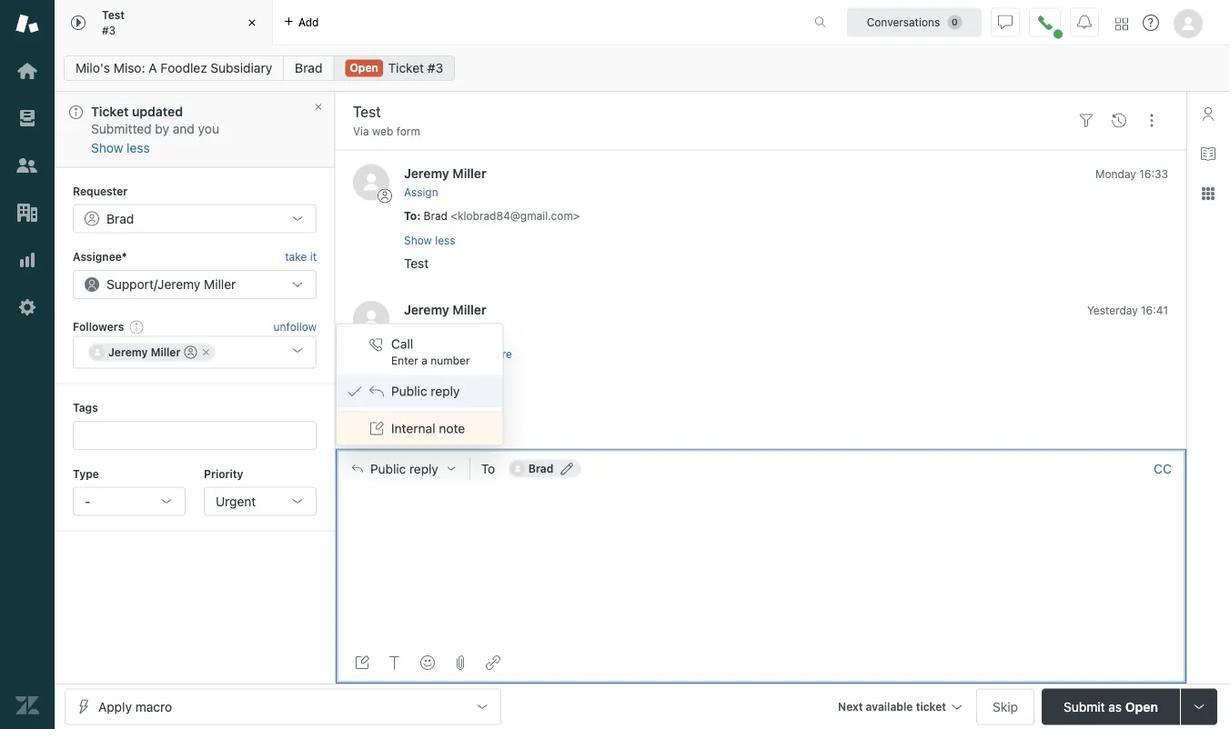 Task type: locate. For each thing, give the bounding box(es) containing it.
1 jeremy miller link from the top
[[404, 166, 487, 181]]

2 jeremy miller assign from the top
[[404, 303, 487, 336]]

0 vertical spatial public
[[391, 384, 427, 399]]

next available ticket button
[[830, 689, 969, 729]]

1 jeremy miller assign from the top
[[404, 166, 487, 199]]

admin image
[[15, 296, 39, 319]]

1 vertical spatial jeremy miller link
[[404, 303, 487, 318]]

2 assign button from the top
[[404, 322, 438, 338]]

0 horizontal spatial #3
[[102, 24, 116, 36]]

submit
[[1064, 700, 1105, 715]]

test up miso:
[[102, 9, 125, 21]]

open left ticket #3
[[350, 61, 378, 74]]

displays possible ticket submission types image
[[1192, 700, 1207, 715]]

reply
[[431, 384, 460, 399], [410, 461, 438, 476]]

ticket updated submitted by  and you show less
[[91, 104, 219, 155]]

next
[[838, 701, 863, 714]]

:
[[417, 210, 421, 223], [417, 347, 421, 360]]

events image
[[1112, 114, 1127, 128]]

#3 up "milo's" at the top left of the page
[[102, 24, 116, 36]]

0 horizontal spatial test
[[102, 9, 125, 21]]

: for to : brad show more
[[417, 347, 421, 360]]

to
[[404, 210, 417, 223], [404, 347, 417, 360], [481, 461, 495, 476]]

1 vertical spatial ticket
[[91, 104, 129, 119]]

format text image
[[388, 656, 402, 671]]

and
[[173, 122, 195, 137]]

: inside to : brad show more
[[417, 347, 421, 360]]

1 horizontal spatial show less button
[[404, 232, 456, 249]]

2 assign from the top
[[404, 323, 438, 336]]

less down submitted
[[127, 140, 150, 155]]

jeremy right support
[[158, 277, 201, 292]]

jeremy miller link up call enter a number
[[404, 303, 487, 318]]

assign up call
[[404, 323, 438, 336]]

0 vertical spatial assign button
[[404, 185, 438, 201]]

0 vertical spatial reply
[[431, 384, 460, 399]]

ticket down tabs tab list
[[388, 61, 424, 76]]

brad inside secondary element
[[295, 61, 323, 76]]

ticket actions image
[[1145, 114, 1160, 128]]

brad inside to : brad show more
[[424, 347, 448, 360]]

<klobrad84@gmail.com>
[[451, 210, 580, 223]]

edit user image
[[561, 463, 574, 476]]

show more button
[[455, 346, 512, 362]]

reply down the number
[[431, 384, 460, 399]]

updated
[[132, 104, 183, 119]]

: up show less
[[417, 210, 421, 223]]

#3 inside test #3
[[102, 24, 116, 36]]

0 vertical spatial show
[[91, 140, 123, 155]]

2 avatar image from the top
[[353, 301, 390, 338]]

public inside popup button
[[370, 461, 406, 476]]

1 avatar image from the top
[[353, 164, 390, 201]]

-
[[85, 494, 91, 509]]

public reply down the internal
[[370, 461, 438, 476]]

1 vertical spatial avatar image
[[353, 301, 390, 338]]

avatar image left call
[[353, 301, 390, 338]]

1 vertical spatial public reply
[[370, 461, 438, 476]]

show less button down to : brad <klobrad84@gmail.com>
[[404, 232, 456, 249]]

skip
[[993, 700, 1018, 715]]

ticket inside secondary element
[[388, 61, 424, 76]]

1 vertical spatial to
[[404, 347, 417, 360]]

miller up to : brad show more
[[453, 303, 487, 318]]

public down the internal
[[370, 461, 406, 476]]

user is an agent image
[[184, 346, 197, 359]]

16:41
[[1141, 304, 1169, 317]]

assign
[[404, 186, 438, 199], [404, 323, 438, 336]]

by
[[155, 122, 169, 137]]

add attachment image
[[453, 656, 468, 671]]

0 vertical spatial test
[[102, 9, 125, 21]]

number
[[431, 354, 470, 367]]

ticket for ticket updated submitted by  and you show less
[[91, 104, 129, 119]]

jeremy down info on adding followers icon
[[108, 346, 148, 359]]

1 assign from the top
[[404, 186, 438, 199]]

1 vertical spatial public
[[370, 461, 406, 476]]

#3 for ticket #3
[[428, 61, 443, 76]]

0 vertical spatial assign
[[404, 186, 438, 199]]

organizations image
[[15, 201, 39, 225]]

to : brad <klobrad84@gmail.com>
[[404, 210, 580, 223]]

2 jeremy miller link from the top
[[404, 303, 487, 318]]

jeremy miller link down form
[[404, 166, 487, 181]]

show less button down submitted
[[91, 140, 150, 156]]

jeremy
[[404, 166, 449, 181], [158, 277, 201, 292], [404, 303, 449, 318], [108, 346, 148, 359]]

2 horizontal spatial show
[[455, 348, 483, 361]]

skip button
[[977, 689, 1035, 726]]

0 vertical spatial avatar image
[[353, 164, 390, 201]]

to up show less
[[404, 210, 417, 223]]

miller inside "assignee*" element
[[204, 277, 236, 292]]

jeremy miller assign for test
[[404, 166, 487, 199]]

0 vertical spatial less
[[127, 140, 150, 155]]

0 vertical spatial #3
[[102, 24, 116, 36]]

0 vertical spatial jeremy miller link
[[404, 166, 487, 181]]

1 horizontal spatial #3
[[428, 61, 443, 76]]

public reply
[[391, 384, 460, 399], [370, 461, 438, 476]]

1 horizontal spatial show
[[404, 234, 432, 247]]

open right as
[[1126, 700, 1159, 715]]

jeremy miller link
[[404, 166, 487, 181], [404, 303, 487, 318]]

show
[[91, 140, 123, 155], [404, 234, 432, 247], [455, 348, 483, 361]]

show left the more
[[455, 348, 483, 361]]

0 vertical spatial jeremy miller assign
[[404, 166, 487, 199]]

zendesk image
[[15, 694, 39, 718]]

monday 16:33
[[1096, 167, 1169, 180]]

you
[[198, 122, 219, 137]]

add button
[[273, 0, 330, 45]]

hide composer image
[[754, 442, 768, 456]]

public down enter
[[391, 384, 427, 399]]

Public reply composer text field
[[344, 488, 1179, 526]]

test inside tabs tab list
[[102, 9, 125, 21]]

assign button
[[404, 185, 438, 201], [404, 322, 438, 338]]

1 vertical spatial assign
[[404, 323, 438, 336]]

milo's
[[76, 61, 110, 76]]

test inside conversationlabel log
[[404, 256, 429, 271]]

jeremy miller option
[[88, 344, 215, 362]]

#3 down tabs tab list
[[428, 61, 443, 76]]

: for to : brad <klobrad84@gmail.com>
[[417, 210, 421, 223]]

avatar image down via
[[353, 164, 390, 201]]

internal note
[[391, 421, 465, 436]]

0 horizontal spatial ticket
[[91, 104, 129, 119]]

alert containing ticket updated
[[55, 92, 335, 168]]

apply
[[98, 700, 132, 715]]

it
[[310, 251, 317, 264]]

remove image
[[201, 347, 212, 358]]

to for to : brad show more
[[404, 347, 417, 360]]

0 vertical spatial ticket
[[388, 61, 424, 76]]

1 horizontal spatial test
[[404, 256, 429, 271]]

brad link
[[283, 56, 334, 81]]

show down submitted
[[91, 140, 123, 155]]

miller inside option
[[151, 346, 181, 359]]

miso:
[[114, 61, 145, 76]]

0 horizontal spatial open
[[350, 61, 378, 74]]

draft mode image
[[355, 656, 370, 671]]

1 vertical spatial #3
[[428, 61, 443, 76]]

get started image
[[15, 59, 39, 83]]

1 vertical spatial show less button
[[404, 232, 456, 249]]

#3 inside secondary element
[[428, 61, 443, 76]]

ticket #3
[[388, 61, 443, 76]]

to inside to : brad show more
[[404, 347, 417, 360]]

brad
[[295, 61, 323, 76], [424, 210, 448, 223], [106, 211, 134, 226], [424, 347, 448, 360], [529, 463, 554, 476]]

1 vertical spatial assign button
[[404, 322, 438, 338]]

1 vertical spatial open
[[1126, 700, 1159, 715]]

urgent button
[[204, 487, 317, 516]]

requester element
[[73, 205, 317, 234]]

jeremy miller link for test
[[404, 166, 487, 181]]

to left a
[[404, 347, 417, 360]]

conversationlabel log
[[335, 150, 1187, 449]]

#3 for test #3
[[102, 24, 116, 36]]

ticket
[[388, 61, 424, 76], [91, 104, 129, 119]]

ticket up submitted
[[91, 104, 129, 119]]

customer context image
[[1201, 106, 1216, 121]]

1 horizontal spatial less
[[435, 234, 456, 247]]

2 vertical spatial to
[[481, 461, 495, 476]]

form
[[397, 125, 420, 138]]

type
[[73, 468, 99, 480]]

urgent
[[216, 494, 256, 509]]

yesterday 16:41
[[1088, 304, 1169, 317]]

assignee* element
[[73, 270, 317, 300]]

1 : from the top
[[417, 210, 421, 223]]

apply macro
[[98, 700, 172, 715]]

ticket inside ticket updated submitted by  and you show less
[[91, 104, 129, 119]]

jeremy inside "assignee*" element
[[158, 277, 201, 292]]

less down to : brad <klobrad84@gmail.com>
[[435, 234, 456, 247]]

: left a
[[417, 347, 421, 360]]

zendesk support image
[[15, 12, 39, 35]]

a
[[422, 354, 428, 367]]

jeremy miller assign up to : brad <klobrad84@gmail.com>
[[404, 166, 487, 199]]

subsidiary
[[211, 61, 272, 76]]

assign button for testin
[[404, 322, 438, 338]]

via web form
[[353, 125, 420, 138]]

take it button
[[285, 248, 317, 267]]

0 horizontal spatial less
[[127, 140, 150, 155]]

reply down internal note menu item
[[410, 461, 438, 476]]

alert
[[55, 92, 335, 168]]

0 horizontal spatial show
[[91, 140, 123, 155]]

test
[[102, 9, 125, 21], [404, 256, 429, 271]]

1 vertical spatial show
[[404, 234, 432, 247]]

to left klobrad84@gmail.com image
[[481, 461, 495, 476]]

assign button up a
[[404, 322, 438, 338]]

test down show less
[[404, 256, 429, 271]]

get help image
[[1143, 15, 1160, 31]]

call enter a number
[[391, 337, 470, 367]]

tab
[[55, 0, 273, 46]]

2 : from the top
[[417, 347, 421, 360]]

1 assign button from the top
[[404, 185, 438, 201]]

miller
[[453, 166, 487, 181], [204, 277, 236, 292], [453, 303, 487, 318], [151, 346, 181, 359]]

to : brad show more
[[404, 347, 512, 361]]

2 vertical spatial show
[[455, 348, 483, 361]]

jeremy miller assign
[[404, 166, 487, 199], [404, 303, 487, 336]]

Monday 16:33 text field
[[1096, 167, 1169, 180]]

public
[[391, 384, 427, 399], [370, 461, 406, 476]]

assign up show less
[[404, 186, 438, 199]]

less
[[127, 140, 150, 155], [435, 234, 456, 247]]

public reply button
[[336, 450, 469, 488]]

open
[[350, 61, 378, 74], [1126, 700, 1159, 715]]

secondary element
[[55, 50, 1231, 86]]

add
[[299, 16, 319, 29]]

0 vertical spatial public reply
[[391, 384, 460, 399]]

jeremy miller assign up call enter a number
[[404, 303, 487, 336]]

testin
[[404, 370, 439, 385]]

reply inside popup button
[[410, 461, 438, 476]]

avatar image
[[353, 164, 390, 201], [353, 301, 390, 338]]

0 vertical spatial show less button
[[91, 140, 150, 156]]

0 vertical spatial open
[[350, 61, 378, 74]]

miller right / at the top
[[204, 277, 236, 292]]

public reply down a
[[391, 384, 460, 399]]

unfollow button
[[274, 319, 317, 335]]

Yesterday 16:41 text field
[[1088, 304, 1169, 317]]

notifications image
[[1078, 15, 1092, 30]]

1 vertical spatial :
[[417, 347, 421, 360]]

show inside button
[[404, 234, 432, 247]]

show less button
[[91, 140, 150, 156], [404, 232, 456, 249]]

assign button up show less
[[404, 185, 438, 201]]

0 vertical spatial :
[[417, 210, 421, 223]]

1 vertical spatial less
[[435, 234, 456, 247]]

1 vertical spatial test
[[404, 256, 429, 271]]

open inside secondary element
[[350, 61, 378, 74]]

1 horizontal spatial ticket
[[388, 61, 424, 76]]

public reply menu item
[[337, 375, 503, 408]]

close ticket collision notification image
[[313, 101, 324, 112]]

1 vertical spatial reply
[[410, 461, 438, 476]]

1 vertical spatial jeremy miller assign
[[404, 303, 487, 336]]

show inside ticket updated submitted by  and you show less
[[91, 140, 123, 155]]

0 vertical spatial to
[[404, 210, 417, 223]]

milo's miso: a foodlez subsidiary link
[[64, 56, 284, 81]]

button displays agent's chat status as invisible. image
[[998, 15, 1013, 30]]

#3
[[102, 24, 116, 36], [428, 61, 443, 76]]

show down to : brad <klobrad84@gmail.com>
[[404, 234, 432, 247]]

miller left "user is an agent" image at the top of the page
[[151, 346, 181, 359]]



Task type: describe. For each thing, give the bounding box(es) containing it.
internal
[[391, 421, 436, 436]]

to for to
[[481, 461, 495, 476]]

cc
[[1154, 461, 1172, 476]]

unfollow
[[274, 321, 317, 333]]

followers
[[73, 320, 124, 333]]

requester
[[73, 185, 128, 198]]

cc button
[[1154, 461, 1172, 477]]

insert emojis image
[[420, 656, 435, 671]]

tabs tab list
[[55, 0, 795, 46]]

jeremy inside option
[[108, 346, 148, 359]]

assignee*
[[73, 251, 127, 264]]

support
[[106, 277, 154, 292]]

apps image
[[1201, 187, 1216, 201]]

conversations
[[867, 16, 940, 29]]

show inside to : brad show more
[[455, 348, 483, 361]]

millerjeremy500@gmail.com image
[[90, 345, 105, 360]]

Subject field
[[349, 101, 1067, 123]]

- button
[[73, 487, 186, 516]]

a
[[149, 61, 157, 76]]

avatar image for test
[[353, 164, 390, 201]]

show less
[[404, 234, 456, 247]]

test for test
[[404, 256, 429, 271]]

web
[[372, 125, 393, 138]]

assign button for test
[[404, 185, 438, 201]]

reply inside menu item
[[431, 384, 460, 399]]

add link (cmd k) image
[[486, 656, 501, 671]]

enter
[[391, 354, 419, 367]]

test for test #3
[[102, 9, 125, 21]]

tab containing test
[[55, 0, 273, 46]]

next available ticket
[[838, 701, 947, 714]]

16:33
[[1140, 167, 1169, 180]]

available
[[866, 701, 913, 714]]

assign for test
[[404, 186, 438, 199]]

info on adding followers image
[[129, 320, 144, 334]]

public inside menu item
[[391, 384, 427, 399]]

as
[[1109, 700, 1122, 715]]

submit as open
[[1064, 700, 1159, 715]]

jeremy miller assign for testin
[[404, 303, 487, 336]]

tags
[[73, 402, 98, 415]]

internal note menu item
[[337, 413, 503, 445]]

jeremy down form
[[404, 166, 449, 181]]

public reply inside popup button
[[370, 461, 438, 476]]

knowledge image
[[1201, 147, 1216, 161]]

support / jeremy miller
[[106, 277, 236, 292]]

zendesk products image
[[1116, 18, 1129, 30]]

1 horizontal spatial open
[[1126, 700, 1159, 715]]

submitted
[[91, 122, 152, 137]]

jeremy up call
[[404, 303, 449, 318]]

conversations button
[[847, 8, 982, 37]]

jeremy miller link for testin
[[404, 303, 487, 318]]

to for to : brad <klobrad84@gmail.com>
[[404, 210, 417, 223]]

take it
[[285, 251, 317, 264]]

call
[[391, 337, 413, 352]]

assign for testin
[[404, 323, 438, 336]]

brad inside requester element
[[106, 211, 134, 226]]

note
[[439, 421, 465, 436]]

via
[[353, 125, 369, 138]]

customers image
[[15, 154, 39, 177]]

yesterday
[[1088, 304, 1138, 317]]

ticket
[[916, 701, 947, 714]]

priority
[[204, 468, 243, 480]]

public reply inside menu item
[[391, 384, 460, 399]]

jeremy miller
[[108, 346, 181, 359]]

followers element
[[73, 336, 317, 369]]

close image
[[243, 14, 261, 32]]

ticket for ticket #3
[[388, 61, 424, 76]]

main element
[[0, 0, 55, 730]]

milo's miso: a foodlez subsidiary
[[76, 61, 272, 76]]

more
[[486, 348, 512, 361]]

/
[[154, 277, 158, 292]]

views image
[[15, 106, 39, 130]]

test #3
[[102, 9, 125, 36]]

less inside ticket updated submitted by  and you show less
[[127, 140, 150, 155]]

macro
[[135, 700, 172, 715]]

less inside button
[[435, 234, 456, 247]]

take
[[285, 251, 307, 264]]

klobrad84@gmail.com image
[[510, 462, 525, 476]]

0 horizontal spatial show less button
[[91, 140, 150, 156]]

reporting image
[[15, 248, 39, 272]]

foodlez
[[161, 61, 207, 76]]

monday
[[1096, 167, 1137, 180]]

filter image
[[1079, 114, 1094, 128]]

miller up to : brad <klobrad84@gmail.com>
[[453, 166, 487, 181]]

avatar image for testin
[[353, 301, 390, 338]]

call menu item
[[337, 328, 503, 375]]



Task type: vqa. For each thing, say whether or not it's contained in the screenshot.
#5 to the left
no



